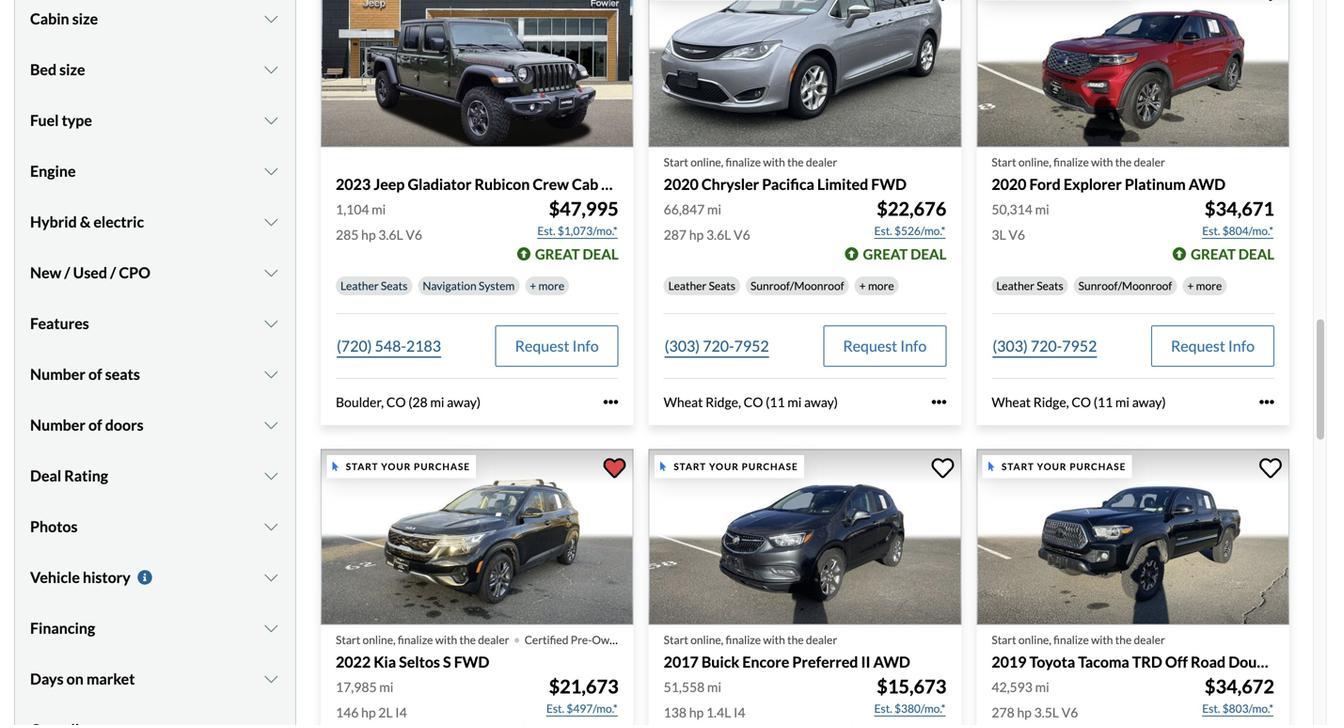 Task type: describe. For each thing, give the bounding box(es) containing it.
est. for $34,672
[[1202, 702, 1220, 715]]

used
[[73, 264, 107, 282]]

1.4l
[[706, 704, 731, 720]]

$47,995 est. $1,073/mo.*
[[537, 197, 619, 237]]

hp inside the 66,847 mi 287 hp 3.6l v6
[[689, 227, 704, 243]]

online, for $21,673
[[363, 633, 396, 647]]

the for $15,673
[[788, 633, 804, 647]]

est. for $22,676
[[874, 224, 892, 237]]

leather seats for $34,671
[[997, 279, 1064, 292]]

$380/mo.*
[[895, 702, 946, 715]]

request for $34,671
[[1171, 337, 1226, 355]]

with for $15,673
[[763, 633, 785, 647]]

$34,672 est. $803/mo.*
[[1202, 675, 1275, 715]]

start inside start online, finalize with the dealer 2020 chrysler pacifica limited fwd
[[664, 155, 689, 169]]

(303) 720-7952 button for $34,671
[[992, 325, 1098, 367]]

doors
[[105, 416, 144, 434]]

3.6l for $47,995
[[378, 227, 403, 243]]

number of doors
[[30, 416, 144, 434]]

3l
[[992, 227, 1006, 243]]

hybrid
[[30, 213, 77, 231]]

finalize inside start online, finalize with the dealer 2020 ford explorer platinum awd
[[1054, 155, 1089, 169]]

(303) 720-7952 button for $22,676
[[664, 325, 770, 367]]

2 / from the left
[[110, 264, 116, 282]]

1 co from the left
[[386, 394, 406, 410]]

50,314 mi 3l v6
[[992, 201, 1050, 243]]

$15,673 est. $380/mo.*
[[874, 675, 947, 715]]

138
[[664, 704, 687, 720]]

start inside start online, finalize with the dealer · certified pre-owned 2022 kia seltos s fwd
[[336, 633, 361, 647]]

deal rating button
[[30, 453, 280, 500]]

1 request info from the left
[[515, 337, 599, 355]]

wheat ridge, co (11 mi away) for $34,671
[[992, 394, 1166, 410]]

$21,673
[[549, 675, 619, 698]]

more for $34,671
[[1196, 279, 1222, 292]]

42,593 mi 278 hp 3.5l v6
[[992, 679, 1078, 720]]

features
[[30, 314, 89, 333]]

vehicle history
[[30, 568, 131, 587]]

&
[[80, 213, 91, 231]]

hp for 2017
[[689, 704, 704, 720]]

$803/mo.*
[[1223, 702, 1274, 715]]

purchase for 2017
[[742, 461, 798, 472]]

hp for 2019
[[1017, 704, 1032, 720]]

chrysler
[[702, 175, 759, 194]]

awd inside start online, finalize with the dealer 2020 ford explorer platinum awd
[[1189, 175, 1226, 194]]

dealer for $34,672
[[1134, 633, 1165, 647]]

66,847 mi 287 hp 3.6l v6
[[664, 201, 750, 243]]

seats for $22,676
[[709, 279, 736, 292]]

mi for $22,676
[[707, 201, 722, 217]]

limited
[[817, 175, 868, 194]]

electric
[[93, 213, 144, 231]]

2183
[[406, 337, 441, 355]]

purchase for ·
[[414, 461, 470, 472]]

7952 for $22,676
[[734, 337, 769, 355]]

ridge, for $34,671
[[1034, 394, 1069, 410]]

$1,073/mo.*
[[558, 224, 618, 237]]

certified
[[525, 633, 569, 647]]

seats for $34,671
[[1037, 279, 1064, 292]]

chevron down image for fuel type
[[262, 113, 280, 128]]

17,985 mi 146 hp 2l i4
[[336, 679, 407, 720]]

3.6l for $22,676
[[706, 227, 731, 243]]

wheat ridge, co (11 mi away) for $22,676
[[664, 394, 838, 410]]

(28
[[408, 394, 428, 410]]

deal for $22,676
[[911, 245, 947, 262]]

cabin
[[30, 10, 69, 28]]

est. for $34,671
[[1202, 224, 1220, 237]]

ii
[[861, 653, 871, 671]]

720- for $34,671
[[1031, 337, 1062, 355]]

start your purchase for ·
[[346, 461, 470, 472]]

start your purchase for 2017
[[674, 461, 798, 472]]

1 + more from the left
[[530, 279, 565, 292]]

info for $22,676
[[900, 337, 927, 355]]

cabin size button
[[30, 0, 280, 43]]

est. $497/mo.* button
[[545, 699, 619, 718]]

your for ·
[[381, 461, 411, 472]]

278
[[992, 704, 1015, 720]]

days
[[30, 670, 64, 688]]

the for $21,673
[[460, 633, 476, 647]]

hp for ·
[[361, 704, 376, 720]]

black 2019 toyota tacoma trd off road double cab 4wd pickup truck four-wheel drive 6-speed automatic image
[[977, 449, 1290, 625]]

chevron down image for days on market
[[262, 672, 280, 687]]

number of seats button
[[30, 351, 280, 398]]

days on market button
[[30, 656, 280, 703]]

$34,671
[[1205, 197, 1275, 220]]

est. for $21,673
[[546, 702, 564, 715]]

start online, finalize with the dealer 2020 ford explorer platinum awd
[[992, 155, 1226, 194]]

cab inside start online, finalize with the dealer 2019 toyota tacoma trd off road double cab 4w
[[1281, 653, 1307, 671]]

type
[[62, 111, 92, 130]]

(303) for $34,671
[[993, 337, 1028, 355]]

dealer for $21,673
[[478, 633, 509, 647]]

tacoma
[[1078, 653, 1130, 671]]

1,104
[[336, 201, 369, 217]]

graphite gray metallic 2017 buick encore preferred ii awd suv / crossover all-wheel drive 6-speed automatic overdrive image
[[649, 449, 962, 625]]

ford
[[1030, 175, 1061, 194]]

(11 for $22,676
[[766, 394, 785, 410]]

number of doors button
[[30, 402, 280, 449]]

66,847
[[664, 201, 705, 217]]

history
[[83, 568, 131, 587]]

explorer
[[1064, 175, 1122, 194]]

request info for $22,676
[[843, 337, 927, 355]]

leather seats for $22,676
[[669, 279, 736, 292]]

dealer inside start online, finalize with the dealer 2020 ford explorer platinum awd
[[1134, 155, 1165, 169]]

dealer inside start online, finalize with the dealer 2020 chrysler pacifica limited fwd
[[806, 155, 837, 169]]

bed size button
[[30, 46, 280, 93]]

chevron down image for photos
[[262, 519, 280, 535]]

0 horizontal spatial cab
[[572, 175, 598, 194]]

fuel
[[30, 111, 59, 130]]

·
[[513, 621, 521, 655]]

2017
[[664, 653, 699, 671]]

rapid red metallic tinted clearcoat 2020 ford explorer platinum awd suv / crossover all-wheel drive automatic image
[[977, 0, 1290, 147]]

2022
[[336, 653, 371, 671]]

1 seats from the left
[[381, 279, 408, 292]]

trd
[[1133, 653, 1163, 671]]

double
[[1229, 653, 1278, 671]]

financing
[[30, 619, 95, 638]]

$34,672
[[1205, 675, 1275, 698]]

sunroof/moonroof for $34,671
[[1079, 279, 1172, 292]]

chevron down image inside vehicle history dropdown button
[[262, 570, 280, 585]]

fwd inside start online, finalize with the dealer 2020 chrysler pacifica limited fwd
[[871, 175, 907, 194]]

with inside start online, finalize with the dealer 2020 chrysler pacifica limited fwd
[[763, 155, 785, 169]]

off
[[1166, 653, 1188, 671]]

1 / from the left
[[64, 264, 70, 282]]

chevron down image for number of doors
[[262, 418, 280, 433]]

2019
[[992, 653, 1027, 671]]

financing button
[[30, 605, 280, 652]]

your for 2019
[[1037, 461, 1067, 472]]

engine
[[30, 162, 76, 180]]

ellipsis h image for $34,671
[[1260, 395, 1275, 410]]

dealer for $15,673
[[806, 633, 837, 647]]

seltos
[[399, 653, 440, 671]]

start inside start online, finalize with the dealer 2020 ford explorer platinum awd
[[992, 155, 1017, 169]]

engine button
[[30, 148, 280, 195]]

platinum
[[1125, 175, 1186, 194]]

buick
[[702, 653, 740, 671]]

chevron down image for features
[[262, 316, 280, 331]]

est. $803/mo.* button
[[1201, 699, 1275, 718]]

1 request info button from the left
[[495, 325, 619, 367]]

great deal for $47,995
[[535, 245, 619, 262]]

+ more for $22,676
[[860, 279, 894, 292]]

285
[[336, 227, 359, 243]]

hp inside 1,104 mi 285 hp 3.6l v6
[[361, 227, 376, 243]]

chevron down image for hybrid & electric
[[262, 215, 280, 230]]

mi for $34,671
[[1035, 201, 1050, 217]]

awd inside the start online, finalize with the dealer 2017 buick encore preferred ii awd
[[874, 653, 911, 671]]

1,104 mi 285 hp 3.6l v6
[[336, 201, 422, 243]]

number for number of doors
[[30, 416, 85, 434]]

boulder, co (28 mi away)
[[336, 394, 481, 410]]

deal
[[30, 467, 61, 485]]

great for $47,995
[[535, 245, 580, 262]]

chevron down image for engine
[[262, 164, 280, 179]]

fuel type button
[[30, 97, 280, 144]]

$497/mo.*
[[567, 702, 618, 715]]

cherry black 2022 kia seltos s fwd suv / crossover front-wheel drive automatic image
[[321, 449, 634, 625]]

(720)
[[337, 337, 372, 355]]

start online, finalize with the dealer 2019 toyota tacoma trd off road double cab 4w
[[992, 633, 1327, 671]]

vehicle
[[30, 568, 80, 587]]

i4 for ·
[[395, 704, 407, 720]]

start inside start online, finalize with the dealer 2019 toyota tacoma trd off road double cab 4w
[[992, 633, 1017, 647]]

owned
[[592, 633, 628, 647]]

fwd inside start online, finalize with the dealer · certified pre-owned 2022 kia seltos s fwd
[[454, 653, 490, 671]]

great for $22,676
[[863, 245, 908, 262]]

v6 for $34,672
[[1062, 704, 1078, 720]]

2l
[[378, 704, 393, 720]]

+ more for $34,671
[[1188, 279, 1222, 292]]

720- for $22,676
[[703, 337, 734, 355]]



Task type: vqa. For each thing, say whether or not it's contained in the screenshot.
1st your from the right
yes



Task type: locate. For each thing, give the bounding box(es) containing it.
size inside dropdown button
[[72, 10, 98, 28]]

2 horizontal spatial start your purchase
[[1002, 461, 1126, 472]]

+ for $22,676
[[860, 279, 866, 292]]

info
[[572, 337, 599, 355], [900, 337, 927, 355], [1228, 337, 1255, 355]]

request info
[[515, 337, 599, 355], [843, 337, 927, 355], [1171, 337, 1255, 355]]

1 horizontal spatial +
[[860, 279, 866, 292]]

3 co from the left
[[1072, 394, 1091, 410]]

online, up 'toyota' in the right of the page
[[1019, 633, 1052, 647]]

the up "pacifica"
[[788, 155, 804, 169]]

est. left $1,073/mo.*
[[537, 224, 556, 237]]

chevron down image inside cabin size dropdown button
[[262, 11, 280, 27]]

2 great from the left
[[863, 245, 908, 262]]

2020
[[664, 175, 699, 194], [992, 175, 1027, 194]]

3 leather from the left
[[997, 279, 1035, 292]]

number inside 'number of doors' dropdown button
[[30, 416, 85, 434]]

request
[[515, 337, 570, 355], [843, 337, 898, 355], [1171, 337, 1226, 355]]

1 of from the top
[[88, 365, 102, 384]]

chevron down image for financing
[[262, 621, 280, 636]]

3 chevron down image from the top
[[262, 469, 280, 484]]

1 horizontal spatial start your purchase
[[674, 461, 798, 472]]

with up encore
[[763, 633, 785, 647]]

548-
[[375, 337, 406, 355]]

1 horizontal spatial 2020
[[992, 175, 1027, 194]]

chevron down image inside bed size "dropdown button"
[[262, 62, 280, 77]]

chevron down image inside hybrid & electric dropdown button
[[262, 215, 280, 230]]

cpo
[[119, 264, 150, 282]]

1 chevron down image from the top
[[262, 215, 280, 230]]

2 request info from the left
[[843, 337, 927, 355]]

0 vertical spatial size
[[72, 10, 98, 28]]

1 horizontal spatial your
[[709, 461, 739, 472]]

online, inside start online, finalize with the dealer 2019 toyota tacoma trd off road double cab 4w
[[1019, 633, 1052, 647]]

finalize for $21,673
[[398, 633, 433, 647]]

est. inside $22,676 est. $526/mo.*
[[874, 224, 892, 237]]

2 horizontal spatial seats
[[1037, 279, 1064, 292]]

mouse pointer image for ·
[[332, 462, 338, 471]]

chevron down image for number of seats
[[262, 367, 280, 382]]

1 horizontal spatial leather seats
[[669, 279, 736, 292]]

2 7952 from the left
[[1062, 337, 1097, 355]]

0 horizontal spatial 3.6l
[[378, 227, 403, 243]]

great deal for $22,676
[[863, 245, 947, 262]]

3 request info button from the left
[[1151, 325, 1275, 367]]

away)
[[447, 394, 481, 410], [804, 394, 838, 410], [1132, 394, 1166, 410]]

5 chevron down image from the top
[[262, 570, 280, 585]]

2020 inside start online, finalize with the dealer 2020 chrysler pacifica limited fwd
[[664, 175, 699, 194]]

2 2020 from the left
[[992, 175, 1027, 194]]

with inside start online, finalize with the dealer 2020 ford explorer platinum awd
[[1091, 155, 1113, 169]]

finalize inside the start online, finalize with the dealer 2017 buick encore preferred ii awd
[[726, 633, 761, 647]]

awd up $34,671
[[1189, 175, 1226, 194]]

1 great deal from the left
[[535, 245, 619, 262]]

3.6l right '285'
[[378, 227, 403, 243]]

size for bed size
[[59, 60, 85, 79]]

1 vertical spatial of
[[88, 416, 102, 434]]

mi for $21,673
[[379, 679, 394, 695]]

i4 right 1.4l at the right of page
[[734, 704, 746, 720]]

(303) 720-7952 for $34,671
[[993, 337, 1097, 355]]

number down features
[[30, 365, 85, 384]]

2 (11 from the left
[[1094, 394, 1113, 410]]

1 mouse pointer image from the left
[[332, 462, 338, 471]]

(720) 548-2183 button
[[336, 325, 442, 367]]

request info button for $22,676
[[823, 325, 947, 367]]

3 great deal from the left
[[1191, 245, 1275, 262]]

of for doors
[[88, 416, 102, 434]]

jeep
[[374, 175, 405, 194]]

deal down $1,073/mo.*
[[583, 245, 619, 262]]

fwd up $22,676
[[871, 175, 907, 194]]

your
[[381, 461, 411, 472], [709, 461, 739, 472], [1037, 461, 1067, 472]]

finalize inside start online, finalize with the dealer 2020 chrysler pacifica limited fwd
[[726, 155, 761, 169]]

mouse pointer image for 2017
[[660, 462, 666, 471]]

finalize for $15,673
[[726, 633, 761, 647]]

2020 up '66,847'
[[664, 175, 699, 194]]

2 more from the left
[[868, 279, 894, 292]]

0 horizontal spatial your
[[381, 461, 411, 472]]

with inside the start online, finalize with the dealer 2017 buick encore preferred ii awd
[[763, 633, 785, 647]]

(303) for $22,676
[[665, 337, 700, 355]]

finalize for $34,672
[[1054, 633, 1089, 647]]

leather down '285'
[[341, 279, 379, 292]]

2 wheat ridge, co (11 mi away) from the left
[[992, 394, 1166, 410]]

size inside "dropdown button"
[[59, 60, 85, 79]]

0 horizontal spatial wheat
[[664, 394, 703, 410]]

6 chevron down image from the top
[[262, 367, 280, 382]]

navigation
[[423, 279, 477, 292]]

with inside start online, finalize with the dealer · certified pre-owned 2022 kia seltos s fwd
[[435, 633, 457, 647]]

1 wheat ridge, co (11 mi away) from the left
[[664, 394, 838, 410]]

hp left 2l
[[361, 704, 376, 720]]

1 horizontal spatial purchase
[[742, 461, 798, 472]]

8 chevron down image from the top
[[262, 621, 280, 636]]

1 (303) 720-7952 from the left
[[665, 337, 769, 355]]

leather seats
[[341, 279, 408, 292], [669, 279, 736, 292], [997, 279, 1064, 292]]

chevron down image inside engine dropdown button
[[262, 164, 280, 179]]

vehicle history button
[[30, 554, 280, 601]]

hp inside 51,558 mi 138 hp 1.4l i4
[[689, 704, 704, 720]]

146
[[336, 704, 359, 720]]

with inside start online, finalize with the dealer 2019 toyota tacoma trd off road double cab 4w
[[1091, 633, 1113, 647]]

number for number of seats
[[30, 365, 85, 384]]

+ more down est. $526/mo.* 'button'
[[860, 279, 894, 292]]

finalize up 'toyota' in the right of the page
[[1054, 633, 1089, 647]]

ellipsis h image
[[932, 395, 947, 410], [1260, 395, 1275, 410]]

1 horizontal spatial (303) 720-7952 button
[[992, 325, 1098, 367]]

wheat for $22,676
[[664, 394, 703, 410]]

51,558 mi 138 hp 1.4l i4
[[664, 679, 746, 720]]

2 leather from the left
[[669, 279, 707, 292]]

cab
[[572, 175, 598, 194], [1281, 653, 1307, 671]]

0 horizontal spatial (303)
[[665, 337, 700, 355]]

of for seats
[[88, 365, 102, 384]]

1 ellipsis h image from the left
[[932, 395, 947, 410]]

est. down $15,673
[[874, 702, 892, 715]]

co
[[386, 394, 406, 410], [744, 394, 763, 410], [1072, 394, 1091, 410]]

0 vertical spatial of
[[88, 365, 102, 384]]

the inside start online, finalize with the dealer · certified pre-owned 2022 kia seltos s fwd
[[460, 633, 476, 647]]

0 horizontal spatial info
[[572, 337, 599, 355]]

start online, finalize with the dealer · certified pre-owned 2022 kia seltos s fwd
[[336, 621, 628, 671]]

1 horizontal spatial awd
[[1189, 175, 1226, 194]]

2 + more from the left
[[860, 279, 894, 292]]

3 great from the left
[[1191, 245, 1236, 262]]

2 your from the left
[[709, 461, 739, 472]]

hp right 138
[[689, 704, 704, 720]]

est. inside $47,995 est. $1,073/mo.*
[[537, 224, 556, 237]]

1 away) from the left
[[447, 394, 481, 410]]

1 horizontal spatial 3.6l
[[706, 227, 731, 243]]

0 horizontal spatial ridge,
[[706, 394, 741, 410]]

mi inside "50,314 mi 3l v6"
[[1035, 201, 1050, 217]]

+ more right system
[[530, 279, 565, 292]]

2 horizontal spatial leather
[[997, 279, 1035, 292]]

2023
[[336, 175, 371, 194]]

system
[[479, 279, 515, 292]]

finalize up encore
[[726, 633, 761, 647]]

2 request from the left
[[843, 337, 898, 355]]

dealer left ·
[[478, 633, 509, 647]]

1 start your purchase from the left
[[346, 461, 470, 472]]

2 horizontal spatial + more
[[1188, 279, 1222, 292]]

$526/mo.*
[[895, 224, 946, 237]]

7 chevron down image from the top
[[262, 418, 280, 433]]

2 horizontal spatial request info
[[1171, 337, 1255, 355]]

size for cabin size
[[72, 10, 98, 28]]

2020 for $22,676
[[664, 175, 699, 194]]

1 3.6l from the left
[[378, 227, 403, 243]]

number up deal rating
[[30, 416, 85, 434]]

chevron down image inside deal rating dropdown button
[[262, 469, 280, 484]]

2 horizontal spatial more
[[1196, 279, 1222, 292]]

kia
[[374, 653, 396, 671]]

deal for $47,995
[[583, 245, 619, 262]]

2 horizontal spatial +
[[1188, 279, 1194, 292]]

1 wheat from the left
[[664, 394, 703, 410]]

seats
[[381, 279, 408, 292], [709, 279, 736, 292], [1037, 279, 1064, 292]]

i4 inside 51,558 mi 138 hp 1.4l i4
[[734, 704, 746, 720]]

navigation system
[[423, 279, 515, 292]]

info circle image
[[135, 570, 154, 585]]

0 horizontal spatial great
[[535, 245, 580, 262]]

4 chevron down image from the top
[[262, 164, 280, 179]]

preferred
[[793, 653, 858, 671]]

2 leather seats from the left
[[669, 279, 736, 292]]

1 leather from the left
[[341, 279, 379, 292]]

great down est. $1,073/mo.* button in the top left of the page
[[535, 245, 580, 262]]

on
[[66, 670, 84, 688]]

awd
[[1189, 175, 1226, 194], [874, 653, 911, 671]]

0 horizontal spatial 720-
[[703, 337, 734, 355]]

0 horizontal spatial start your purchase
[[346, 461, 470, 472]]

1 horizontal spatial more
[[868, 279, 894, 292]]

$22,676 est. $526/mo.*
[[874, 197, 947, 237]]

3.5l
[[1034, 704, 1059, 720]]

1 horizontal spatial cab
[[1281, 653, 1307, 671]]

seats down the 66,847 mi 287 hp 3.6l v6
[[709, 279, 736, 292]]

chevron down image inside new / used / cpo dropdown button
[[262, 265, 280, 281]]

ellipsis h image
[[604, 395, 619, 410]]

dealer up platinum
[[1134, 155, 1165, 169]]

2 mouse pointer image from the left
[[660, 462, 666, 471]]

co for $34,671
[[1072, 394, 1091, 410]]

chevron down image inside financing dropdown button
[[262, 621, 280, 636]]

cab left 4w
[[1281, 653, 1307, 671]]

chevron down image
[[262, 215, 280, 230], [262, 316, 280, 331], [262, 469, 280, 484], [262, 519, 280, 535], [262, 570, 280, 585]]

v6
[[406, 227, 422, 243], [734, 227, 750, 243], [1009, 227, 1025, 243], [1062, 704, 1078, 720]]

deal down $526/mo.*
[[911, 245, 947, 262]]

/ left the cpo
[[110, 264, 116, 282]]

est. $1,073/mo.* button
[[537, 221, 619, 240]]

(11 for $34,671
[[1094, 394, 1113, 410]]

2 co from the left
[[744, 394, 763, 410]]

2 horizontal spatial request info button
[[1151, 325, 1275, 367]]

start online, finalize with the dealer 2020 chrysler pacifica limited fwd
[[664, 155, 907, 194]]

hp right 278
[[1017, 704, 1032, 720]]

pacifica
[[762, 175, 815, 194]]

4w
[[1310, 653, 1327, 671]]

2 ellipsis h image from the left
[[1260, 395, 1275, 410]]

2 deal from the left
[[911, 245, 947, 262]]

1 horizontal spatial great deal
[[863, 245, 947, 262]]

dealer inside the start online, finalize with the dealer 2017 buick encore preferred ii awd
[[806, 633, 837, 647]]

est. down $22,676
[[874, 224, 892, 237]]

great down est. $804/mo.* button
[[1191, 245, 1236, 262]]

1 your from the left
[[381, 461, 411, 472]]

2 horizontal spatial your
[[1037, 461, 1067, 472]]

1 horizontal spatial (303) 720-7952
[[993, 337, 1097, 355]]

0 vertical spatial number
[[30, 365, 85, 384]]

1 vertical spatial awd
[[874, 653, 911, 671]]

1 horizontal spatial request info button
[[823, 325, 947, 367]]

leather
[[341, 279, 379, 292], [669, 279, 707, 292], [997, 279, 1035, 292]]

chevron down image inside number of seats dropdown button
[[262, 367, 280, 382]]

great deal down est. $526/mo.* 'button'
[[863, 245, 947, 262]]

dealer inside start online, finalize with the dealer · certified pre-owned 2022 kia seltos s fwd
[[478, 633, 509, 647]]

$34,671 est. $804/mo.*
[[1202, 197, 1275, 237]]

the inside start online, finalize with the dealer 2019 toyota tacoma trd off road double cab 4w
[[1116, 633, 1132, 647]]

1 horizontal spatial 7952
[[1062, 337, 1097, 355]]

with up "explorer"
[[1091, 155, 1113, 169]]

the inside the start online, finalize with the dealer 2017 buick encore preferred ii awd
[[788, 633, 804, 647]]

online, up chrysler at the right top of the page
[[691, 155, 724, 169]]

with up "pacifica"
[[763, 155, 785, 169]]

with up tacoma
[[1091, 633, 1113, 647]]

3 deal from the left
[[1239, 245, 1275, 262]]

$22,676
[[877, 197, 947, 220]]

1 deal from the left
[[583, 245, 619, 262]]

hp inside 42,593 mi 278 hp 3.5l v6
[[1017, 704, 1032, 720]]

2 number from the top
[[30, 416, 85, 434]]

1 horizontal spatial ellipsis h image
[[1260, 395, 1275, 410]]

number inside number of seats dropdown button
[[30, 365, 85, 384]]

photos
[[30, 518, 78, 536]]

0 horizontal spatial leather seats
[[341, 279, 408, 292]]

online, inside start online, finalize with the dealer 2020 chrysler pacifica limited fwd
[[691, 155, 724, 169]]

1 more from the left
[[539, 279, 565, 292]]

v6 for $47,995
[[406, 227, 422, 243]]

chevron down image inside days on market dropdown button
[[262, 672, 280, 687]]

42,593
[[992, 679, 1033, 695]]

2 great deal from the left
[[863, 245, 947, 262]]

2 (303) from the left
[[993, 337, 1028, 355]]

dealer
[[806, 155, 837, 169], [1134, 155, 1165, 169], [478, 633, 509, 647], [806, 633, 837, 647], [1134, 633, 1165, 647]]

0 horizontal spatial i4
[[395, 704, 407, 720]]

online, inside start online, finalize with the dealer 2020 ford explorer platinum awd
[[1019, 155, 1052, 169]]

0 horizontal spatial request info button
[[495, 325, 619, 367]]

the up encore
[[788, 633, 804, 647]]

1 info from the left
[[572, 337, 599, 355]]

start online, finalize with the dealer 2017 buick encore preferred ii awd
[[664, 633, 911, 671]]

+ more down est. $804/mo.* button
[[1188, 279, 1222, 292]]

finalize up "explorer"
[[1054, 155, 1089, 169]]

ridge, for $22,676
[[706, 394, 741, 410]]

deal rating
[[30, 467, 108, 485]]

v6 inside 42,593 mi 278 hp 3.5l v6
[[1062, 704, 1078, 720]]

287
[[664, 227, 687, 243]]

3.6l inside the 66,847 mi 287 hp 3.6l v6
[[706, 227, 731, 243]]

1 chevron down image from the top
[[262, 11, 280, 27]]

online, inside the start online, finalize with the dealer 2017 buick encore preferred ii awd
[[691, 633, 724, 647]]

fwd right s
[[454, 653, 490, 671]]

0 vertical spatial fwd
[[871, 175, 907, 194]]

0 horizontal spatial seats
[[381, 279, 408, 292]]

1 purchase from the left
[[414, 461, 470, 472]]

of left the doors
[[88, 416, 102, 434]]

with up s
[[435, 633, 457, 647]]

the up "explorer"
[[1116, 155, 1132, 169]]

v6 right 3l
[[1009, 227, 1025, 243]]

road
[[1191, 653, 1226, 671]]

of left seats
[[88, 365, 102, 384]]

1 vertical spatial cab
[[1281, 653, 1307, 671]]

3 start your purchase from the left
[[1002, 461, 1126, 472]]

7952 for $34,671
[[1062, 337, 1097, 355]]

online, for $15,673
[[691, 633, 724, 647]]

1 horizontal spatial mouse pointer image
[[660, 462, 666, 471]]

1 horizontal spatial /
[[110, 264, 116, 282]]

0 horizontal spatial + more
[[530, 279, 565, 292]]

v6 down chrysler at the right top of the page
[[734, 227, 750, 243]]

great deal down est. $1,073/mo.* button in the top left of the page
[[535, 245, 619, 262]]

photos button
[[30, 503, 280, 551]]

2 3.6l from the left
[[706, 227, 731, 243]]

great deal for $34,671
[[1191, 245, 1275, 262]]

1 horizontal spatial wheat
[[992, 394, 1031, 410]]

2 horizontal spatial purchase
[[1070, 461, 1126, 472]]

1 number from the top
[[30, 365, 85, 384]]

2 away) from the left
[[804, 394, 838, 410]]

v6 inside 1,104 mi 285 hp 3.6l v6
[[406, 227, 422, 243]]

mi for $15,673
[[707, 679, 722, 695]]

3 info from the left
[[1228, 337, 1255, 355]]

1 + from the left
[[530, 279, 536, 292]]

2 (303) 720-7952 button from the left
[[992, 325, 1098, 367]]

mi inside 51,558 mi 138 hp 1.4l i4
[[707, 679, 722, 695]]

0 horizontal spatial (303) 720-7952
[[665, 337, 769, 355]]

2 chevron down image from the top
[[262, 62, 280, 77]]

purchase
[[414, 461, 470, 472], [742, 461, 798, 472], [1070, 461, 1126, 472]]

2 horizontal spatial great
[[1191, 245, 1236, 262]]

leather seats down 3l
[[997, 279, 1064, 292]]

sunroof/moonroof
[[751, 279, 844, 292], [1079, 279, 1172, 292]]

0 horizontal spatial (303) 720-7952 button
[[664, 325, 770, 367]]

dealer up limited
[[806, 155, 837, 169]]

est. $804/mo.* button
[[1201, 221, 1275, 240]]

mi inside 1,104 mi 285 hp 3.6l v6
[[372, 201, 386, 217]]

1 horizontal spatial deal
[[911, 245, 947, 262]]

3 more from the left
[[1196, 279, 1222, 292]]

new / used / cpo
[[30, 264, 150, 282]]

1 vertical spatial fwd
[[454, 653, 490, 671]]

ridge,
[[706, 394, 741, 410], [1034, 394, 1069, 410]]

chevron down image inside features dropdown button
[[262, 316, 280, 331]]

1 (303) from the left
[[665, 337, 700, 355]]

0 horizontal spatial awd
[[874, 653, 911, 671]]

2 i4 from the left
[[734, 704, 746, 720]]

1 horizontal spatial request
[[843, 337, 898, 355]]

v6 for $22,676
[[734, 227, 750, 243]]

sarge green clearcoat 2023 jeep gladiator rubicon crew cab 4wd pickup truck four-wheel drive 8-speed automatic image
[[321, 0, 634, 147]]

est. $526/mo.* button
[[873, 221, 947, 240]]

leather down 3l
[[997, 279, 1035, 292]]

v6 right '3.5l'
[[1062, 704, 1078, 720]]

dealer up trd
[[1134, 633, 1165, 647]]

1 horizontal spatial (303)
[[993, 337, 1028, 355]]

co for $22,676
[[744, 394, 763, 410]]

i4 right 2l
[[395, 704, 407, 720]]

est. for $47,995
[[537, 224, 556, 237]]

v6 inside the 66,847 mi 287 hp 3.6l v6
[[734, 227, 750, 243]]

more down est. $804/mo.* button
[[1196, 279, 1222, 292]]

2 chevron down image from the top
[[262, 316, 280, 331]]

chevron down image for cabin size
[[262, 11, 280, 27]]

0 horizontal spatial (11
[[766, 394, 785, 410]]

1 7952 from the left
[[734, 337, 769, 355]]

new / used / cpo button
[[30, 249, 280, 297]]

0 horizontal spatial request
[[515, 337, 570, 355]]

2 + from the left
[[860, 279, 866, 292]]

finalize
[[726, 155, 761, 169], [1054, 155, 1089, 169], [398, 633, 433, 647], [726, 633, 761, 647], [1054, 633, 1089, 647]]

est. inside $21,673 est. $497/mo.*
[[546, 702, 564, 715]]

sunroof/moonroof for $22,676
[[751, 279, 844, 292]]

3 + from the left
[[1188, 279, 1194, 292]]

est. for $15,673
[[874, 702, 892, 715]]

online, up buick
[[691, 633, 724, 647]]

size right bed
[[59, 60, 85, 79]]

hp inside 17,985 mi 146 hp 2l i4
[[361, 704, 376, 720]]

2 of from the top
[[88, 416, 102, 434]]

0 horizontal spatial request info
[[515, 337, 599, 355]]

leather seats down 287
[[669, 279, 736, 292]]

+ for $34,671
[[1188, 279, 1194, 292]]

away) for $34,671
[[1132, 394, 1166, 410]]

2 horizontal spatial great deal
[[1191, 245, 1275, 262]]

1 horizontal spatial away)
[[804, 394, 838, 410]]

mi inside 17,985 mi 146 hp 2l i4
[[379, 679, 394, 695]]

great for $34,671
[[1191, 245, 1236, 262]]

boulder,
[[336, 394, 384, 410]]

1 horizontal spatial i4
[[734, 704, 746, 720]]

the inside start online, finalize with the dealer 2020 chrysler pacifica limited fwd
[[788, 155, 804, 169]]

2 purchase from the left
[[742, 461, 798, 472]]

3.6l inside 1,104 mi 285 hp 3.6l v6
[[378, 227, 403, 243]]

mi inside 42,593 mi 278 hp 3.5l v6
[[1035, 679, 1050, 695]]

2 horizontal spatial info
[[1228, 337, 1255, 355]]

0 vertical spatial awd
[[1189, 175, 1226, 194]]

2 horizontal spatial request
[[1171, 337, 1226, 355]]

5 chevron down image from the top
[[262, 265, 280, 281]]

deal down $804/mo.*
[[1239, 245, 1275, 262]]

mi for $34,672
[[1035, 679, 1050, 695]]

1 horizontal spatial fwd
[[871, 175, 907, 194]]

request info button for $34,671
[[1151, 325, 1275, 367]]

est. down $21,673
[[546, 702, 564, 715]]

dealer inside start online, finalize with the dealer 2019 toyota tacoma trd off road double cab 4w
[[1134, 633, 1165, 647]]

chevron down image for new / used / cpo
[[262, 265, 280, 281]]

0 horizontal spatial co
[[386, 394, 406, 410]]

3 chevron down image from the top
[[262, 113, 280, 128]]

online, for $34,672
[[1019, 633, 1052, 647]]

1 horizontal spatial seats
[[709, 279, 736, 292]]

1 horizontal spatial leather
[[669, 279, 707, 292]]

great down est. $526/mo.* 'button'
[[863, 245, 908, 262]]

start your purchase for 2019
[[1002, 461, 1126, 472]]

cab up $47,995
[[572, 175, 598, 194]]

2 seats from the left
[[709, 279, 736, 292]]

mi for $47,995
[[372, 201, 386, 217]]

chevron down image inside fuel type dropdown button
[[262, 113, 280, 128]]

2 horizontal spatial deal
[[1239, 245, 1275, 262]]

ellipsis h image for $22,676
[[932, 395, 947, 410]]

number
[[30, 365, 85, 384], [30, 416, 85, 434]]

3 + more from the left
[[1188, 279, 1222, 292]]

leather seats down '285'
[[341, 279, 408, 292]]

hp right '285'
[[361, 227, 376, 243]]

hp
[[361, 227, 376, 243], [689, 227, 704, 243], [361, 704, 376, 720], [689, 704, 704, 720], [1017, 704, 1032, 720]]

1 i4 from the left
[[395, 704, 407, 720]]

2 sunroof/moonroof from the left
[[1079, 279, 1172, 292]]

1 horizontal spatial great
[[863, 245, 908, 262]]

est. inside $34,671 est. $804/mo.*
[[1202, 224, 1220, 237]]

1 horizontal spatial sunroof/moonroof
[[1079, 279, 1172, 292]]

2 horizontal spatial leather seats
[[997, 279, 1064, 292]]

est. down $34,672
[[1202, 702, 1220, 715]]

est. inside the $15,673 est. $380/mo.*
[[874, 702, 892, 715]]

hp right 287
[[689, 227, 704, 243]]

with for $21,673
[[435, 633, 457, 647]]

awd right ii
[[874, 653, 911, 671]]

2 start your purchase from the left
[[674, 461, 798, 472]]

2 (303) 720-7952 from the left
[[993, 337, 1097, 355]]

0 horizontal spatial /
[[64, 264, 70, 282]]

3 seats from the left
[[1037, 279, 1064, 292]]

bed
[[30, 60, 57, 79]]

1 ridge, from the left
[[706, 394, 741, 410]]

chevron down image inside photos dropdown button
[[262, 519, 280, 535]]

info for $34,671
[[1228, 337, 1255, 355]]

0 horizontal spatial sunroof/moonroof
[[751, 279, 844, 292]]

the left ·
[[460, 633, 476, 647]]

mouse pointer image for 2019
[[988, 462, 994, 471]]

the for $34,672
[[1116, 633, 1132, 647]]

1 request from the left
[[515, 337, 570, 355]]

the inside start online, finalize with the dealer 2020 ford explorer platinum awd
[[1116, 155, 1132, 169]]

with for $34,672
[[1091, 633, 1113, 647]]

est.
[[537, 224, 556, 237], [874, 224, 892, 237], [1202, 224, 1220, 237], [546, 702, 564, 715], [874, 702, 892, 715], [1202, 702, 1220, 715]]

1 vertical spatial number
[[30, 416, 85, 434]]

3.6l
[[378, 227, 403, 243], [706, 227, 731, 243]]

start inside the start online, finalize with the dealer 2017 buick encore preferred ii awd
[[664, 633, 689, 647]]

1 horizontal spatial wheat ridge, co (11 mi away)
[[992, 394, 1166, 410]]

3 request info from the left
[[1171, 337, 1255, 355]]

1 horizontal spatial (11
[[1094, 394, 1113, 410]]

0 horizontal spatial deal
[[583, 245, 619, 262]]

online, up kia
[[363, 633, 396, 647]]

leather down 287
[[669, 279, 707, 292]]

9 chevron down image from the top
[[262, 672, 280, 687]]

mouse pointer image
[[332, 462, 338, 471], [660, 462, 666, 471], [988, 462, 994, 471]]

request for $22,676
[[843, 337, 898, 355]]

0 horizontal spatial away)
[[447, 394, 481, 410]]

chevron down image inside 'number of doors' dropdown button
[[262, 418, 280, 433]]

start
[[664, 155, 689, 169], [992, 155, 1017, 169], [346, 461, 379, 472], [674, 461, 707, 472], [1002, 461, 1035, 472], [336, 633, 361, 647], [664, 633, 689, 647], [992, 633, 1017, 647]]

$804/mo.*
[[1223, 224, 1274, 237]]

3 mouse pointer image from the left
[[988, 462, 994, 471]]

est. inside $34,672 est. $803/mo.*
[[1202, 702, 1220, 715]]

leather for $34,671
[[997, 279, 1035, 292]]

1 horizontal spatial ridge,
[[1034, 394, 1069, 410]]

chevron down image for deal rating
[[262, 469, 280, 484]]

your for 2017
[[709, 461, 739, 472]]

mi inside the 66,847 mi 287 hp 3.6l v6
[[707, 201, 722, 217]]

50,314
[[992, 201, 1033, 217]]

3 leather seats from the left
[[997, 279, 1064, 292]]

online, inside start online, finalize with the dealer · certified pre-owned 2022 kia seltos s fwd
[[363, 633, 396, 647]]

2 info from the left
[[900, 337, 927, 355]]

v6 down gladiator at the left top of page
[[406, 227, 422, 243]]

online,
[[691, 155, 724, 169], [1019, 155, 1052, 169], [363, 633, 396, 647], [691, 633, 724, 647], [1019, 633, 1052, 647]]

0 horizontal spatial +
[[530, 279, 536, 292]]

more right system
[[539, 279, 565, 292]]

pre-
[[571, 633, 592, 647]]

request info for $34,671
[[1171, 337, 1255, 355]]

seats down "50,314 mi 3l v6"
[[1037, 279, 1064, 292]]

wheat for $34,671
[[992, 394, 1031, 410]]

(720) 548-2183
[[337, 337, 441, 355]]

chevron down image
[[262, 11, 280, 27], [262, 62, 280, 77], [262, 113, 280, 128], [262, 164, 280, 179], [262, 265, 280, 281], [262, 367, 280, 382], [262, 418, 280, 433], [262, 621, 280, 636], [262, 672, 280, 687]]

away) for $22,676
[[804, 394, 838, 410]]

finalize up chrysler at the right top of the page
[[726, 155, 761, 169]]

i4 inside 17,985 mi 146 hp 2l i4
[[395, 704, 407, 720]]

online, up 'ford' at top right
[[1019, 155, 1052, 169]]

great deal down est. $804/mo.* button
[[1191, 245, 1275, 262]]

billet silver metallic clearcoat 2020 chrysler pacifica limited fwd minivan front-wheel drive 9-speed automatic image
[[649, 0, 962, 147]]

1 (11 from the left
[[766, 394, 785, 410]]

1 horizontal spatial 720-
[[1031, 337, 1062, 355]]

2 ridge, from the left
[[1034, 394, 1069, 410]]

2 horizontal spatial mouse pointer image
[[988, 462, 994, 471]]

1 vertical spatial size
[[59, 60, 85, 79]]

1 leather seats from the left
[[341, 279, 408, 292]]

1 horizontal spatial info
[[900, 337, 927, 355]]

s
[[443, 653, 451, 671]]

deal for $34,671
[[1239, 245, 1275, 262]]

finalize inside start online, finalize with the dealer · certified pre-owned 2022 kia seltos s fwd
[[398, 633, 433, 647]]

1 720- from the left
[[703, 337, 734, 355]]

0 horizontal spatial more
[[539, 279, 565, 292]]

i4 for 2017
[[734, 704, 746, 720]]

leather for $22,676
[[669, 279, 707, 292]]

v6 inside "50,314 mi 3l v6"
[[1009, 227, 1025, 243]]

finalize up seltos
[[398, 633, 433, 647]]

1 horizontal spatial request info
[[843, 337, 927, 355]]

2 720- from the left
[[1031, 337, 1062, 355]]

0 horizontal spatial great deal
[[535, 245, 619, 262]]

0 horizontal spatial ellipsis h image
[[932, 395, 947, 410]]

the up tacoma
[[1116, 633, 1132, 647]]

/ right new
[[64, 264, 70, 282]]

chevron down image for bed size
[[262, 62, 280, 77]]

3.6l right 287
[[706, 227, 731, 243]]

0 vertical spatial cab
[[572, 175, 598, 194]]

hybrid & electric button
[[30, 199, 280, 246]]

1 sunroof/moonroof from the left
[[751, 279, 844, 292]]

1 2020 from the left
[[664, 175, 699, 194]]

2020 up 50,314
[[992, 175, 1027, 194]]

0 horizontal spatial wheat ridge, co (11 mi away)
[[664, 394, 838, 410]]

gladiator
[[408, 175, 472, 194]]

more down est. $526/mo.* 'button'
[[868, 279, 894, 292]]

4 chevron down image from the top
[[262, 519, 280, 535]]

1 (303) 720-7952 button from the left
[[664, 325, 770, 367]]

2 horizontal spatial co
[[1072, 394, 1091, 410]]

1 horizontal spatial + more
[[860, 279, 894, 292]]

2020 for $34,671
[[992, 175, 1027, 194]]

seats left navigation
[[381, 279, 408, 292]]

est. down $34,671
[[1202, 224, 1220, 237]]

0 horizontal spatial leather
[[341, 279, 379, 292]]

3 your from the left
[[1037, 461, 1067, 472]]

rating
[[64, 467, 108, 485]]

2020 inside start online, finalize with the dealer 2020 ford explorer platinum awd
[[992, 175, 1027, 194]]

(303) 720-7952 button
[[664, 325, 770, 367], [992, 325, 1098, 367]]

1 great from the left
[[535, 245, 580, 262]]

with
[[763, 155, 785, 169], [1091, 155, 1113, 169], [435, 633, 457, 647], [763, 633, 785, 647], [1091, 633, 1113, 647]]

2 horizontal spatial away)
[[1132, 394, 1166, 410]]

7952
[[734, 337, 769, 355], [1062, 337, 1097, 355]]

/
[[64, 264, 70, 282], [110, 264, 116, 282]]

17,985
[[336, 679, 377, 695]]

0 horizontal spatial 7952
[[734, 337, 769, 355]]

dealer up preferred
[[806, 633, 837, 647]]

finalize inside start online, finalize with the dealer 2019 toyota tacoma trd off road double cab 4w
[[1054, 633, 1089, 647]]

size right cabin
[[72, 10, 98, 28]]

3 purchase from the left
[[1070, 461, 1126, 472]]



